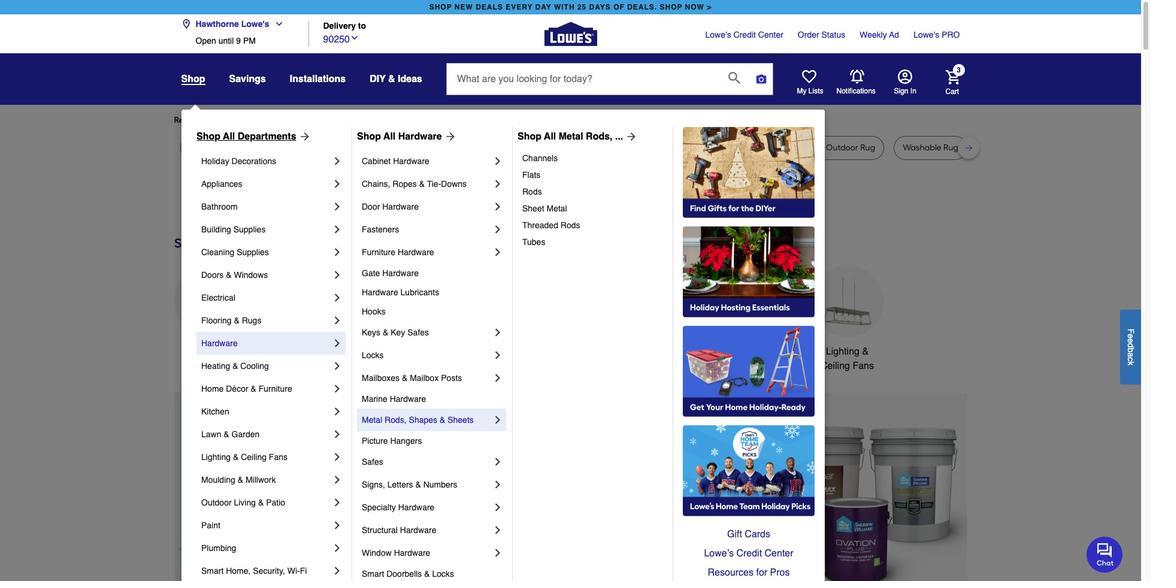 Task type: describe. For each thing, give the bounding box(es) containing it.
sheet metal link
[[522, 200, 664, 217]]

installations button
[[290, 68, 346, 90]]

chains, ropes & tie-downs link
[[362, 173, 492, 195]]

hardware for cabinet hardware
[[393, 156, 429, 166]]

chevron right image for plumbing
[[331, 542, 343, 554]]

1 shop from the left
[[429, 3, 452, 11]]

hawthorne lowe's button
[[181, 12, 289, 36]]

chevron right image for home décor & furniture
[[331, 383, 343, 395]]

tools
[[290, 346, 312, 357]]

posts
[[441, 373, 462, 383]]

flooring
[[201, 316, 232, 325]]

allen for allen and roth area rug
[[476, 143, 495, 153]]

free same-day delivery when you order 1 gallon or more of paint by 2 p m. image
[[387, 392, 967, 581]]

chevron right image for electrical
[[331, 292, 343, 304]]

smart home
[[729, 346, 783, 357]]

allen and roth rug
[[596, 143, 669, 153]]

lowe's home team holiday picks. image
[[683, 425, 815, 516]]

weekly
[[860, 30, 887, 40]]

order status link
[[798, 29, 845, 41]]

shop all metal rods, ... link
[[518, 129, 638, 144]]

moulding
[[201, 475, 235, 485]]

plumbing link
[[201, 537, 331, 560]]

chevron right image for moulding & millwork
[[331, 474, 343, 486]]

window hardware
[[362, 548, 430, 558]]

9 rug from the left
[[944, 143, 959, 153]]

3
[[957, 66, 961, 75]]

hardware down flooring
[[201, 338, 238, 348]]

for for searches
[[270, 115, 281, 125]]

chevron right image for fasteners
[[492, 223, 504, 235]]

doors & windows link
[[201, 264, 331, 286]]

hardware for gate hardware
[[382, 268, 419, 278]]

holiday decorations link
[[201, 150, 331, 173]]

window hardware link
[[362, 542, 492, 564]]

chevron right image for chains, ropes & tie-downs
[[492, 178, 504, 190]]

furniture hardware
[[362, 247, 434, 257]]

hooks
[[362, 307, 386, 316]]

arrow left image
[[397, 497, 409, 509]]

days
[[589, 3, 611, 11]]

& inside button
[[388, 74, 395, 84]]

1 vertical spatial metal
[[547, 204, 567, 213]]

washable for washable rug
[[903, 143, 942, 153]]

christmas decorations
[[367, 346, 418, 371]]

hardware up hooks at the bottom of page
[[362, 288, 398, 297]]

channels
[[522, 153, 558, 163]]

sign in
[[894, 87, 917, 95]]

2 vertical spatial metal
[[362, 415, 382, 425]]

plumbing
[[201, 543, 236, 553]]

home inside "button"
[[758, 346, 783, 357]]

picture
[[362, 436, 388, 446]]

threaded rods
[[522, 220, 580, 230]]

1 rug from the left
[[189, 143, 204, 153]]

6 rug from the left
[[654, 143, 669, 153]]

washable area rug
[[696, 143, 772, 153]]

shop all departments link
[[197, 129, 311, 144]]

chevron right image for outdoor living & patio
[[331, 497, 343, 509]]

marine
[[362, 394, 388, 404]]

2 rug from the left
[[247, 143, 262, 153]]

safes link
[[362, 451, 492, 473]]

lowe's credit center
[[705, 30, 784, 40]]

lubricants
[[401, 288, 439, 297]]

notifications
[[837, 87, 876, 95]]

deals.
[[627, 3, 657, 11]]

chevron right image for mailboxes & mailbox posts
[[492, 372, 504, 384]]

5 rug from the left
[[554, 143, 569, 153]]

shop all hardware link
[[357, 129, 456, 144]]

hardware link
[[201, 332, 331, 355]]

1 area from the left
[[306, 143, 324, 153]]

security,
[[253, 566, 285, 576]]

cooling
[[240, 361, 269, 371]]

1 vertical spatial rods,
[[385, 415, 407, 425]]

arrow right image for shop all hardware
[[442, 131, 456, 143]]

shop all hardware
[[357, 131, 442, 142]]

flooring & rugs
[[201, 316, 261, 325]]

hardware for furniture hardware
[[398, 247, 434, 257]]

lowe's credit center
[[704, 548, 794, 559]]

holiday hosting essentials. image
[[683, 226, 815, 318]]

hardware for marine hardware
[[390, 394, 426, 404]]

wi-
[[287, 566, 300, 576]]

lowe's home improvement logo image
[[544, 7, 597, 60]]

all for metal
[[544, 131, 556, 142]]

keys & key safes
[[362, 328, 429, 337]]

christmas decorations button
[[356, 265, 428, 373]]

shop for shop all departments
[[197, 131, 220, 142]]

more suggestions for you
[[307, 115, 404, 125]]

area rug
[[306, 143, 341, 153]]

chevron right image for door hardware
[[492, 201, 504, 213]]

8 rug from the left
[[860, 143, 875, 153]]

ceiling inside lighting & ceiling fans link
[[241, 452, 267, 462]]

allen for allen and roth rug
[[596, 143, 615, 153]]

living
[[234, 498, 256, 507]]

sign
[[894, 87, 909, 95]]

90250 button
[[323, 31, 359, 46]]

25
[[577, 3, 587, 11]]

1 vertical spatial fans
[[269, 452, 288, 462]]

smart home, security, wi-fi link
[[201, 560, 331, 581]]

millwork
[[246, 475, 276, 485]]

kitchen for kitchen
[[201, 407, 229, 416]]

diy & ideas
[[370, 74, 422, 84]]

hardware up desk
[[398, 131, 442, 142]]

cleaning supplies
[[201, 247, 269, 257]]

7 rug from the left
[[757, 143, 772, 153]]

specialty
[[362, 503, 396, 512]]

camera image
[[755, 73, 767, 85]]

ad
[[889, 30, 899, 40]]

>
[[707, 3, 712, 11]]

you for more suggestions for you
[[390, 115, 404, 125]]

marine hardware
[[362, 394, 426, 404]]

recommended
[[174, 115, 232, 125]]

chevron right image for keys & key safes
[[492, 327, 504, 338]]

shop all departments
[[197, 131, 296, 142]]

roth for area
[[514, 143, 532, 153]]

paint link
[[201, 514, 331, 537]]

recommended searches for you heading
[[174, 114, 967, 126]]

structural hardware
[[362, 525, 436, 535]]

chevron right image for lawn & garden
[[331, 428, 343, 440]]

building supplies link
[[201, 218, 331, 241]]

window
[[362, 548, 392, 558]]

chains, ropes & tie-downs
[[362, 179, 467, 189]]

1 e from the top
[[1126, 334, 1136, 338]]

d
[[1126, 343, 1136, 348]]

smart doorbells & locks
[[362, 569, 454, 579]]

flooring & rugs link
[[201, 309, 331, 332]]

building
[[201, 225, 231, 234]]

bathroom inside button
[[645, 346, 686, 357]]

appliances inside the appliances button
[[187, 346, 233, 357]]

fans inside button
[[853, 361, 874, 371]]

lowe's home improvement cart image
[[946, 70, 960, 84]]

safes inside "keys & key safes" link
[[408, 328, 429, 337]]

new
[[455, 3, 473, 11]]

delivery to
[[323, 21, 366, 31]]

all for departments
[[223, 131, 235, 142]]

you for recommended searches for you
[[283, 115, 297, 125]]

shop new deals every day with 25 days of deals. shop now > link
[[427, 0, 714, 14]]

resources for pros link
[[683, 563, 815, 581]]

1 vertical spatial lighting
[[201, 452, 231, 462]]

gift cards
[[727, 529, 770, 540]]

suggestions
[[328, 115, 375, 125]]

roth for rug
[[634, 143, 652, 153]]

moulding & millwork link
[[201, 469, 331, 491]]

home inside 'link'
[[201, 384, 224, 394]]

mailboxes & mailbox posts link
[[362, 367, 492, 389]]

rods inside rods link
[[522, 187, 542, 197]]

home décor & furniture
[[201, 384, 292, 394]]

chevron right image for paint
[[331, 519, 343, 531]]

lighting & ceiling fans inside button
[[821, 346, 874, 371]]

savings
[[229, 74, 266, 84]]

my
[[797, 87, 807, 95]]

signs, letters & numbers link
[[362, 473, 492, 496]]

ceiling inside lighting & ceiling fans button
[[821, 361, 850, 371]]

arrow right image for shop all metal rods, ...
[[623, 131, 638, 143]]

lowe's home improvement account image
[[898, 69, 912, 84]]

chevron right image for locks
[[492, 349, 504, 361]]

& inside lighting & ceiling fans
[[862, 346, 869, 357]]

cart
[[946, 87, 959, 96]]

3 rug from the left
[[264, 143, 279, 153]]

cleaning
[[201, 247, 234, 257]]

order
[[798, 30, 819, 40]]

0 vertical spatial bathroom
[[201, 202, 238, 211]]

metal rods, shapes & sheets
[[362, 415, 474, 425]]

lighting inside button
[[826, 346, 860, 357]]

and for allen and roth rug
[[617, 143, 632, 153]]



Task type: locate. For each thing, give the bounding box(es) containing it.
hardware for window hardware
[[394, 548, 430, 558]]

chat invite button image
[[1087, 536, 1123, 573]]

1 horizontal spatial arrow right image
[[623, 131, 638, 143]]

0 vertical spatial furniture
[[362, 247, 395, 257]]

rods, left ...
[[586, 131, 613, 142]]

1 horizontal spatial lighting & ceiling fans
[[821, 346, 874, 371]]

kitchen for kitchen faucets
[[449, 346, 481, 357]]

get your home holiday-ready. image
[[683, 326, 815, 417]]

1 horizontal spatial safes
[[408, 328, 429, 337]]

furniture hardware link
[[362, 241, 492, 264]]

0 horizontal spatial washable
[[696, 143, 735, 153]]

0 vertical spatial kitchen
[[449, 346, 481, 357]]

1 horizontal spatial kitchen
[[449, 346, 481, 357]]

shop up allen and roth area rug
[[518, 131, 542, 142]]

1 vertical spatial rods
[[561, 220, 580, 230]]

decorations inside button
[[367, 361, 418, 371]]

hardware for structural hardware
[[400, 525, 436, 535]]

1 washable from the left
[[696, 143, 735, 153]]

arrow right image
[[442, 131, 456, 143], [623, 131, 638, 143]]

locks
[[362, 350, 384, 360], [432, 569, 454, 579]]

decorations down christmas
[[367, 361, 418, 371]]

0 horizontal spatial bathroom
[[201, 202, 238, 211]]

arrow right image inside shop all metal rods, ... link
[[623, 131, 638, 143]]

center for lowe's credit center
[[758, 30, 784, 40]]

1 horizontal spatial arrow right image
[[945, 497, 957, 509]]

allen up flats link on the top
[[596, 143, 615, 153]]

2 all from the left
[[384, 131, 396, 142]]

0 horizontal spatial ceiling
[[241, 452, 267, 462]]

2 roth from the left
[[634, 143, 652, 153]]

tubes
[[522, 237, 545, 247]]

lowe's for lowe's credit center
[[705, 30, 731, 40]]

1 horizontal spatial rods,
[[586, 131, 613, 142]]

0 horizontal spatial rods
[[522, 187, 542, 197]]

outdoor
[[826, 143, 858, 153]]

chevron right image for appliances
[[331, 178, 343, 190]]

structural
[[362, 525, 398, 535]]

channels link
[[522, 150, 664, 167]]

day
[[535, 3, 552, 11]]

0 vertical spatial arrow right image
[[296, 131, 311, 143]]

0 horizontal spatial for
[[270, 115, 281, 125]]

you
[[283, 115, 297, 125], [390, 115, 404, 125]]

2 you from the left
[[390, 115, 404, 125]]

locks down keys
[[362, 350, 384, 360]]

smart for smart doorbells & locks
[[362, 569, 384, 579]]

gate
[[362, 268, 380, 278]]

chevron right image for window hardware
[[492, 547, 504, 559]]

0 horizontal spatial fans
[[269, 452, 288, 462]]

roth up flats link on the top
[[634, 143, 652, 153]]

bathroom link
[[201, 195, 331, 218]]

rug rug
[[247, 143, 279, 153]]

of
[[614, 3, 625, 11]]

for inside "link"
[[756, 567, 768, 578]]

for up "shop all hardware"
[[377, 115, 388, 125]]

1 all from the left
[[223, 131, 235, 142]]

supplies up cleaning supplies
[[233, 225, 266, 234]]

1 allen from the left
[[476, 143, 495, 153]]

search image
[[728, 72, 740, 84]]

center up the pros
[[765, 548, 794, 559]]

0 vertical spatial credit
[[734, 30, 756, 40]]

1 vertical spatial furniture
[[259, 384, 292, 394]]

shop
[[181, 74, 205, 84]]

1 horizontal spatial decorations
[[367, 361, 418, 371]]

3 shop from the left
[[518, 131, 542, 142]]

3 all from the left
[[544, 131, 556, 142]]

& inside 'link'
[[251, 384, 256, 394]]

furniture
[[369, 143, 403, 153]]

chevron right image for holiday decorations
[[331, 155, 343, 167]]

safes right key
[[408, 328, 429, 337]]

2 horizontal spatial for
[[756, 567, 768, 578]]

hardware inside "link"
[[398, 247, 434, 257]]

0 vertical spatial lighting
[[826, 346, 860, 357]]

0 horizontal spatial chevron down image
[[269, 19, 284, 29]]

all inside shop all metal rods, ... link
[[544, 131, 556, 142]]

1 horizontal spatial rods
[[561, 220, 580, 230]]

credit up 'resources for pros' "link"
[[737, 548, 762, 559]]

e up d
[[1126, 334, 1136, 338]]

now
[[685, 3, 705, 11]]

0 horizontal spatial area
[[306, 143, 324, 153]]

0 vertical spatial home
[[758, 346, 783, 357]]

metal down marine
[[362, 415, 382, 425]]

resources for pros
[[708, 567, 790, 578]]

you left more
[[283, 115, 297, 125]]

lowe's pro link
[[914, 29, 960, 41]]

washable for washable area rug
[[696, 143, 735, 153]]

patio
[[266, 498, 285, 507]]

shop down more suggestions for you link
[[357, 131, 381, 142]]

1 horizontal spatial area
[[534, 143, 552, 153]]

chevron down image inside hawthorne lowe's button
[[269, 19, 284, 29]]

gate hardware
[[362, 268, 419, 278]]

lists
[[809, 87, 823, 95]]

more
[[307, 115, 326, 125]]

chevron right image
[[492, 155, 504, 167], [331, 201, 343, 213], [331, 223, 343, 235], [492, 246, 504, 258], [331, 315, 343, 327], [492, 327, 504, 338], [492, 349, 504, 361], [492, 372, 504, 384], [331, 383, 343, 395], [331, 406, 343, 418], [492, 456, 504, 468], [492, 501, 504, 513], [492, 547, 504, 559]]

supplies for building supplies
[[233, 225, 266, 234]]

decorations
[[232, 156, 276, 166], [367, 361, 418, 371]]

lowe's home improvement lists image
[[802, 69, 816, 84]]

2 shop from the left
[[357, 131, 381, 142]]

kitchen link
[[201, 400, 331, 423]]

chevron right image for smart home, security, wi-fi
[[331, 565, 343, 577]]

chevron right image for cabinet hardware
[[492, 155, 504, 167]]

delivery
[[323, 21, 356, 31]]

locks down window hardware link
[[432, 569, 454, 579]]

1 horizontal spatial fans
[[853, 361, 874, 371]]

roth
[[514, 143, 532, 153], [634, 143, 652, 153]]

arrow right image up channels link at top
[[623, 131, 638, 143]]

chevron down image inside the 90250 button
[[350, 33, 359, 42]]

door hardware
[[362, 202, 419, 211]]

center left the order
[[758, 30, 784, 40]]

find gifts for the diyer. image
[[683, 127, 815, 218]]

2 horizontal spatial smart
[[729, 346, 755, 357]]

2 horizontal spatial shop
[[518, 131, 542, 142]]

hardware up hardware lubricants
[[382, 268, 419, 278]]

chevron right image for lighting & ceiling fans
[[331, 451, 343, 463]]

rods,
[[586, 131, 613, 142], [385, 415, 407, 425]]

hardware for specialty hardware
[[398, 503, 435, 512]]

1 horizontal spatial home
[[758, 346, 783, 357]]

rods link
[[522, 183, 664, 200]]

3 area from the left
[[737, 143, 755, 153]]

roth up channels
[[514, 143, 532, 153]]

shapes
[[409, 415, 437, 425]]

arrow right image
[[296, 131, 311, 143], [945, 497, 957, 509]]

1 vertical spatial center
[[765, 548, 794, 559]]

gate hardware link
[[362, 264, 504, 283]]

signs, letters & numbers
[[362, 480, 457, 489]]

0 horizontal spatial and
[[497, 143, 512, 153]]

furniture inside "link"
[[362, 247, 395, 257]]

1 horizontal spatial allen
[[596, 143, 615, 153]]

0 horizontal spatial you
[[283, 115, 297, 125]]

chevron right image for metal rods, shapes & sheets
[[492, 414, 504, 426]]

doors
[[201, 270, 224, 280]]

furniture up kitchen link
[[259, 384, 292, 394]]

you up "shop all hardware"
[[390, 115, 404, 125]]

allen right desk
[[476, 143, 495, 153]]

kitchen
[[449, 346, 481, 357], [201, 407, 229, 416]]

arrow right image up cabinet hardware link
[[442, 131, 456, 143]]

1 roth from the left
[[514, 143, 532, 153]]

lowe's inside button
[[241, 19, 269, 29]]

1 you from the left
[[283, 115, 297, 125]]

shop up 5x8
[[197, 131, 220, 142]]

tie-
[[427, 179, 441, 189]]

0 vertical spatial supplies
[[233, 225, 266, 234]]

0 horizontal spatial lighting
[[201, 452, 231, 462]]

supplies for cleaning supplies
[[237, 247, 269, 257]]

decorations for holiday
[[232, 156, 276, 166]]

1 horizontal spatial shop
[[357, 131, 381, 142]]

indoor
[[800, 143, 824, 153]]

c
[[1126, 357, 1136, 361]]

1 horizontal spatial roth
[[634, 143, 652, 153]]

chevron right image for specialty hardware
[[492, 501, 504, 513]]

for up the scroll to item #5 image
[[756, 567, 768, 578]]

0 horizontal spatial arrow right image
[[296, 131, 311, 143]]

2 horizontal spatial lowe's
[[914, 30, 940, 40]]

1 horizontal spatial locks
[[432, 569, 454, 579]]

0 horizontal spatial roth
[[514, 143, 532, 153]]

lowe's wishes you and your family a happy hanukkah. image
[[174, 191, 967, 221]]

faucets
[[483, 346, 518, 357]]

1 vertical spatial home
[[201, 384, 224, 394]]

shop left new
[[429, 3, 452, 11]]

0 vertical spatial fans
[[853, 361, 874, 371]]

supplies up windows
[[237, 247, 269, 257]]

2 allen from the left
[[596, 143, 615, 153]]

furniture up gate
[[362, 247, 395, 257]]

2 arrow right image from the left
[[623, 131, 638, 143]]

pro
[[942, 30, 960, 40]]

rods, down marine hardware
[[385, 415, 407, 425]]

1 horizontal spatial furniture
[[362, 247, 395, 257]]

furniture inside 'link'
[[259, 384, 292, 394]]

hardware lubricants link
[[362, 283, 504, 302]]

lowe's down > at right
[[705, 30, 731, 40]]

0 horizontal spatial decorations
[[232, 156, 276, 166]]

1 vertical spatial arrow right image
[[945, 497, 957, 509]]

metal rods, shapes & sheets link
[[362, 409, 492, 431]]

1 horizontal spatial bathroom
[[645, 346, 686, 357]]

lowe's left pro
[[914, 30, 940, 40]]

chevron right image for structural hardware
[[492, 524, 504, 536]]

1 vertical spatial chevron down image
[[350, 33, 359, 42]]

hardware down the mailboxes & mailbox posts
[[390, 394, 426, 404]]

chevron right image for flooring & rugs
[[331, 315, 343, 327]]

chevron right image for signs, letters & numbers
[[492, 479, 504, 491]]

Search Query text field
[[447, 64, 719, 95]]

all inside shop all hardware link
[[384, 131, 396, 142]]

hardware down signs, letters & numbers
[[398, 503, 435, 512]]

hardware for door hardware
[[382, 202, 419, 211]]

1 arrow right image from the left
[[442, 131, 456, 143]]

1 vertical spatial decorations
[[367, 361, 418, 371]]

2 area from the left
[[534, 143, 552, 153]]

chevron right image for heating & cooling
[[331, 360, 343, 372]]

f e e d b a c k button
[[1120, 309, 1141, 384]]

0 horizontal spatial kitchen
[[201, 407, 229, 416]]

2 washable from the left
[[903, 143, 942, 153]]

smart for smart home, security, wi-fi
[[201, 566, 224, 576]]

metal down recommended searches for you heading
[[559, 131, 583, 142]]

sheet
[[522, 204, 544, 213]]

hardware down ropes
[[382, 202, 419, 211]]

hardware up chains, ropes & tie-downs
[[393, 156, 429, 166]]

appliances link
[[201, 173, 331, 195]]

0 horizontal spatial shop
[[429, 3, 452, 11]]

1 vertical spatial supplies
[[237, 247, 269, 257]]

threaded rods link
[[522, 217, 664, 234]]

0 vertical spatial lighting & ceiling fans
[[821, 346, 874, 371]]

safes inside safes link
[[362, 457, 383, 467]]

0 vertical spatial appliances
[[201, 179, 242, 189]]

0 vertical spatial safes
[[408, 328, 429, 337]]

1 horizontal spatial and
[[617, 143, 632, 153]]

rods inside threaded rods link
[[561, 220, 580, 230]]

1 horizontal spatial lighting
[[826, 346, 860, 357]]

chevron right image for safes
[[492, 456, 504, 468]]

shop inside shop all hardware link
[[357, 131, 381, 142]]

scroll to item #5 image
[[731, 579, 762, 581]]

center for lowe's credit center
[[765, 548, 794, 559]]

my lists link
[[797, 69, 823, 96]]

0 vertical spatial decorations
[[232, 156, 276, 166]]

doors & windows
[[201, 270, 268, 280]]

kitchen up posts
[[449, 346, 481, 357]]

every
[[506, 3, 533, 11]]

kitchen faucets
[[449, 346, 518, 357]]

marine hardware link
[[362, 389, 504, 409]]

decorations for christmas
[[367, 361, 418, 371]]

1 horizontal spatial lowe's
[[705, 30, 731, 40]]

home
[[758, 346, 783, 357], [201, 384, 224, 394]]

all for hardware
[[384, 131, 396, 142]]

1 horizontal spatial smart
[[362, 569, 384, 579]]

chevron right image for cleaning supplies
[[331, 246, 343, 258]]

1 horizontal spatial for
[[377, 115, 388, 125]]

appliances down holiday
[[201, 179, 242, 189]]

chevron right image for kitchen
[[331, 406, 343, 418]]

credit for lowe's
[[734, 30, 756, 40]]

2 horizontal spatial area
[[737, 143, 755, 153]]

all down recommended searches for you
[[223, 131, 235, 142]]

decorations down "rug rug"
[[232, 156, 276, 166]]

downs
[[441, 179, 467, 189]]

1 horizontal spatial washable
[[903, 143, 942, 153]]

chevron right image for doors & windows
[[331, 269, 343, 281]]

0 vertical spatial rods
[[522, 187, 542, 197]]

1 horizontal spatial shop
[[660, 3, 683, 11]]

all inside shop all departments link
[[223, 131, 235, 142]]

cabinet hardware
[[362, 156, 429, 166]]

shop inside shop all metal rods, ... link
[[518, 131, 542, 142]]

a
[[1126, 352, 1136, 357]]

door hardware link
[[362, 195, 492, 218]]

1 vertical spatial ceiling
[[241, 452, 267, 462]]

2 shop from the left
[[660, 3, 683, 11]]

shop 25 days of deals by category image
[[174, 233, 967, 253]]

lawn
[[201, 430, 221, 439]]

diy
[[370, 74, 386, 84]]

1 vertical spatial locks
[[432, 569, 454, 579]]

0 vertical spatial chevron down image
[[269, 19, 284, 29]]

rug 5x8
[[189, 143, 219, 153]]

chevron right image for bathroom
[[331, 201, 343, 213]]

1 horizontal spatial ceiling
[[821, 361, 850, 371]]

safes down picture
[[362, 457, 383, 467]]

hardware up window hardware link
[[400, 525, 436, 535]]

9
[[236, 36, 241, 46]]

0 horizontal spatial rods,
[[385, 415, 407, 425]]

windows
[[234, 270, 268, 280]]

0 horizontal spatial lowe's
[[241, 19, 269, 29]]

mailbox
[[410, 373, 439, 383]]

location image
[[181, 19, 191, 29]]

all up furniture
[[384, 131, 396, 142]]

smart home, security, wi-fi
[[201, 566, 307, 576]]

ropes
[[393, 179, 417, 189]]

metal up threaded rods
[[547, 204, 567, 213]]

shop for shop all hardware
[[357, 131, 381, 142]]

credit for lowe's
[[737, 548, 762, 559]]

smart
[[729, 346, 755, 357], [201, 566, 224, 576], [362, 569, 384, 579]]

chevron right image
[[331, 155, 343, 167], [331, 178, 343, 190], [492, 178, 504, 190], [492, 201, 504, 213], [492, 223, 504, 235], [331, 246, 343, 258], [331, 269, 343, 281], [331, 292, 343, 304], [331, 337, 343, 349], [331, 360, 343, 372], [492, 414, 504, 426], [331, 428, 343, 440], [331, 451, 343, 463], [331, 474, 343, 486], [492, 479, 504, 491], [331, 497, 343, 509], [331, 519, 343, 531], [492, 524, 504, 536], [331, 542, 343, 554], [331, 565, 343, 577]]

1 vertical spatial bathroom
[[645, 346, 686, 357]]

chevron right image for furniture hardware
[[492, 246, 504, 258]]

1 horizontal spatial chevron down image
[[350, 33, 359, 42]]

1 vertical spatial kitchen
[[201, 407, 229, 416]]

2 e from the top
[[1126, 338, 1136, 343]]

hangers
[[390, 436, 422, 446]]

weekly ad link
[[860, 29, 899, 41]]

1 and from the left
[[497, 143, 512, 153]]

rods down flats
[[522, 187, 542, 197]]

arrow right image inside shop all hardware link
[[442, 131, 456, 143]]

garden
[[232, 430, 260, 439]]

smart for smart home
[[729, 346, 755, 357]]

rods up shop 25 days of deals by category image
[[561, 220, 580, 230]]

specialty hardware link
[[362, 496, 492, 519]]

2 horizontal spatial all
[[544, 131, 556, 142]]

electrical
[[201, 293, 235, 303]]

appliances inside appliances link
[[201, 179, 242, 189]]

0 vertical spatial rods,
[[586, 131, 613, 142]]

shop left now
[[660, 3, 683, 11]]

0 horizontal spatial allen
[[476, 143, 495, 153]]

décor
[[226, 384, 248, 394]]

holiday decorations
[[201, 156, 276, 166]]

chevron right image for hardware
[[331, 337, 343, 349]]

chevron down image
[[269, 19, 284, 29], [350, 33, 359, 42]]

0 vertical spatial ceiling
[[821, 361, 850, 371]]

1 horizontal spatial you
[[390, 115, 404, 125]]

kitchen inside button
[[449, 346, 481, 357]]

0 horizontal spatial safes
[[362, 457, 383, 467]]

appliances up heating
[[187, 346, 233, 357]]

25 days of deals. don't miss deals every day. same-day delivery on in-stock orders placed by 2 p m. image
[[174, 392, 368, 581]]

credit up 'search' 'icon' at top right
[[734, 30, 756, 40]]

0 horizontal spatial lighting & ceiling fans
[[201, 452, 288, 462]]

e up 'b'
[[1126, 338, 1136, 343]]

hooks link
[[362, 302, 504, 321]]

1 vertical spatial lighting & ceiling fans
[[201, 452, 288, 462]]

to
[[358, 21, 366, 31]]

sign in button
[[894, 69, 917, 96]]

5x8
[[206, 143, 219, 153]]

1 shop from the left
[[197, 131, 220, 142]]

0 horizontal spatial locks
[[362, 350, 384, 360]]

chevron right image for building supplies
[[331, 223, 343, 235]]

for for suggestions
[[377, 115, 388, 125]]

for up departments
[[270, 115, 281, 125]]

0 horizontal spatial home
[[201, 384, 224, 394]]

lowe's home improvement notification center image
[[850, 69, 864, 84]]

0 vertical spatial metal
[[559, 131, 583, 142]]

shop inside shop all departments link
[[197, 131, 220, 142]]

hardware up smart doorbells & locks
[[394, 548, 430, 558]]

in
[[911, 87, 917, 95]]

deals
[[476, 3, 503, 11]]

1 horizontal spatial all
[[384, 131, 396, 142]]

holiday
[[201, 156, 229, 166]]

and for allen and roth area rug
[[497, 143, 512, 153]]

0 vertical spatial center
[[758, 30, 784, 40]]

0 horizontal spatial arrow right image
[[442, 131, 456, 143]]

gift cards link
[[683, 525, 815, 544]]

0 horizontal spatial shop
[[197, 131, 220, 142]]

moulding & millwork
[[201, 475, 276, 485]]

1 vertical spatial appliances
[[187, 346, 233, 357]]

4 rug from the left
[[326, 143, 341, 153]]

2 and from the left
[[617, 143, 632, 153]]

lowe's up pm
[[241, 19, 269, 29]]

1 vertical spatial credit
[[737, 548, 762, 559]]

lowe's for lowe's pro
[[914, 30, 940, 40]]

shop for shop all metal rods, ...
[[518, 131, 542, 142]]

arrow right image inside shop all departments link
[[296, 131, 311, 143]]

0 horizontal spatial all
[[223, 131, 235, 142]]

all up channels
[[544, 131, 556, 142]]

kitchen up lawn
[[201, 407, 229, 416]]

None search field
[[446, 63, 773, 106]]

hardware down fasteners link
[[398, 247, 434, 257]]

1 vertical spatial safes
[[362, 457, 383, 467]]

smart inside "button"
[[729, 346, 755, 357]]

specialty hardware
[[362, 503, 435, 512]]

lowe's
[[704, 548, 734, 559]]



Task type: vqa. For each thing, say whether or not it's contained in the screenshot.
the right Rods,
yes



